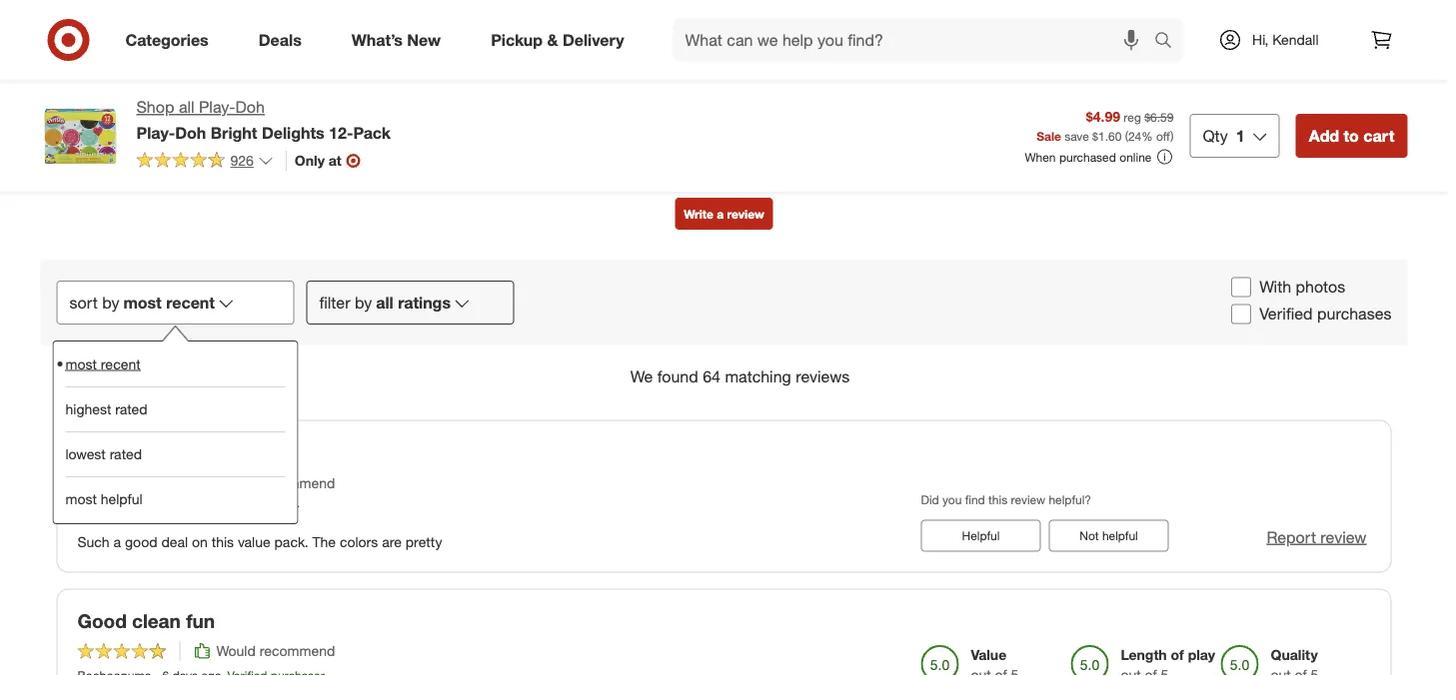 Task type: describe. For each thing, give the bounding box(es) containing it.
helpful?
[[1049, 492, 1092, 507]]

did
[[921, 492, 940, 507]]

deal
[[162, 533, 188, 551]]

find
[[966, 492, 986, 507]]

not helpful button
[[1049, 520, 1169, 552]]

of
[[1171, 647, 1185, 665]]

would for good
[[216, 474, 256, 492]]

good clean fun
[[77, 610, 215, 633]]

most helpful
[[65, 491, 143, 508]]

What can we help you find? suggestions appear below search field
[[673, 18, 1160, 62]]

(
[[1126, 128, 1129, 143]]

hi,
[[1253, 31, 1269, 48]]

1
[[1237, 126, 1246, 145]]

pickup & delivery link
[[474, 18, 649, 62]]

highest
[[65, 401, 111, 418]]

0 horizontal spatial review
[[727, 206, 765, 221]]

bright
[[211, 123, 257, 142]]

kendall
[[1273, 31, 1319, 48]]

delights
[[262, 123, 325, 142]]

0 horizontal spatial recent
[[101, 355, 141, 373]]

$
[[1093, 128, 1099, 143]]

1 vertical spatial value
[[971, 647, 1007, 665]]

shop
[[136, 97, 174, 117]]

hi, kendall
[[1253, 31, 1319, 48]]

3
[[137, 500, 144, 515]]

report review
[[1267, 528, 1367, 547]]

recommend for good clean fun
[[260, 643, 335, 661]]

recommend for good
[[260, 474, 335, 492]]

not helpful
[[1080, 529, 1139, 544]]

a for write
[[717, 206, 724, 221]]

sale
[[1037, 128, 1062, 143]]

reviews
[[796, 367, 850, 387]]

good for good
[[77, 441, 127, 464]]

a for such
[[114, 533, 121, 551]]

we found 64 matching reviews
[[631, 367, 850, 387]]

guest review image 1 of 2, zoom in image
[[583, 27, 708, 152]]

1 horizontal spatial doh
[[236, 97, 265, 117]]

most recent link
[[65, 342, 285, 387]]

image of play-doh bright delights 12-pack image
[[40, 96, 120, 176]]

only at
[[295, 152, 342, 169]]

sort
[[69, 293, 98, 312]]

filter by all ratings
[[319, 293, 451, 312]]

search
[[1146, 32, 1194, 52]]

helpful for not helpful
[[1103, 529, 1139, 544]]

off
[[1157, 128, 1171, 143]]

on
[[192, 533, 208, 551]]

jessicak
[[77, 500, 126, 515]]

filter
[[319, 293, 351, 312]]

0 horizontal spatial doh
[[175, 123, 206, 142]]

write a review
[[684, 206, 765, 221]]

pack
[[353, 123, 391, 142]]

helpful button
[[921, 520, 1041, 552]]

lowest rated
[[65, 446, 142, 463]]

rated for highest rated
[[115, 401, 148, 418]]

add to cart button
[[1297, 114, 1408, 158]]

would recommend for good
[[216, 474, 335, 492]]

would recommend for good clean fun
[[216, 643, 335, 661]]

what's
[[352, 30, 403, 50]]

ago
[[176, 500, 195, 515]]

deals link
[[242, 18, 327, 62]]

cart
[[1364, 126, 1395, 145]]

0 vertical spatial value
[[238, 533, 271, 551]]

only
[[295, 152, 325, 169]]

fun
[[186, 610, 215, 633]]

such a good deal on this value pack. the colors are pretty
[[77, 533, 442, 551]]

qty
[[1203, 126, 1229, 145]]

most helpful link
[[65, 477, 285, 522]]

with photos
[[1260, 277, 1346, 297]]

deals
[[259, 30, 302, 50]]

926
[[230, 152, 254, 169]]

ratings
[[398, 293, 451, 312]]

not
[[1080, 529, 1099, 544]]

with
[[1260, 277, 1292, 297]]

when
[[1025, 150, 1056, 165]]

categories link
[[108, 18, 234, 62]]

&
[[547, 30, 558, 50]]

highest rated
[[65, 401, 148, 418]]



Task type: locate. For each thing, give the bounding box(es) containing it.
delivery
[[563, 30, 624, 50]]

0 vertical spatial rated
[[115, 401, 148, 418]]

1 vertical spatial would recommend
[[216, 643, 335, 661]]

photos
[[1296, 277, 1346, 297]]

you
[[943, 492, 962, 507]]

$6.59
[[1145, 110, 1174, 125]]

1 horizontal spatial a
[[717, 206, 724, 221]]

by right filter in the left of the page
[[355, 293, 372, 312]]

review right report
[[1321, 528, 1367, 547]]

lowest
[[65, 446, 106, 463]]

0 horizontal spatial this
[[212, 533, 234, 551]]

helpful
[[962, 529, 1000, 544]]

a right 'write'
[[717, 206, 724, 221]]

a inside button
[[717, 206, 724, 221]]

0 vertical spatial a
[[717, 206, 724, 221]]

pretty
[[406, 533, 442, 551]]

0 horizontal spatial verified
[[202, 500, 242, 515]]

rated right lowest
[[110, 446, 142, 463]]

would recommend
[[216, 474, 335, 492], [216, 643, 335, 661]]

search button
[[1146, 18, 1194, 66]]

did you find this review helpful?
[[921, 492, 1092, 507]]

matching
[[725, 367, 792, 387]]

doh
[[236, 97, 265, 117], [175, 123, 206, 142]]

2 horizontal spatial review
[[1321, 528, 1367, 547]]

1.60
[[1099, 128, 1122, 143]]

1 recommend from the top
[[260, 474, 335, 492]]

$4.99 reg $6.59 sale save $ 1.60 ( 24 % off )
[[1037, 108, 1174, 143]]

1 horizontal spatial play-
[[199, 97, 236, 117]]

rated for lowest rated
[[110, 446, 142, 463]]

helpful for most helpful
[[101, 491, 143, 508]]

doh up bright
[[236, 97, 265, 117]]

recent up 'highest rated'
[[101, 355, 141, 373]]

report review button
[[1267, 526, 1367, 549]]

-
[[129, 500, 134, 515]]

0 horizontal spatial all
[[179, 97, 195, 117]]

1 good from the top
[[77, 441, 127, 464]]

1 vertical spatial a
[[114, 533, 121, 551]]

all inside 'shop all play-doh play-doh bright delights 12-pack'
[[179, 97, 195, 117]]

would
[[216, 474, 256, 492], [216, 643, 256, 661]]

this right "on"
[[212, 533, 234, 551]]

1 horizontal spatial review
[[1011, 492, 1046, 507]]

what's new link
[[335, 18, 466, 62]]

most
[[123, 293, 162, 312], [65, 355, 97, 373], [65, 491, 97, 508]]

0 horizontal spatial play-
[[136, 123, 175, 142]]

good left clean
[[77, 610, 127, 633]]

highest rated link
[[65, 387, 285, 432]]

play- down shop
[[136, 123, 175, 142]]

add to cart
[[1310, 126, 1395, 145]]

0 horizontal spatial a
[[114, 533, 121, 551]]

review left helpful?
[[1011, 492, 1046, 507]]

2 recommend from the top
[[260, 643, 335, 661]]

recent up most recent link
[[166, 293, 215, 312]]

1 vertical spatial would
[[216, 643, 256, 661]]

rated right the highest
[[115, 401, 148, 418]]

most for most helpful
[[65, 491, 97, 508]]

this
[[989, 492, 1008, 507], [212, 533, 234, 551]]

play- up bright
[[199, 97, 236, 117]]

0 vertical spatial recent
[[166, 293, 215, 312]]

value
[[238, 533, 271, 551], [971, 647, 1007, 665]]

1 horizontal spatial recent
[[166, 293, 215, 312]]

0 vertical spatial most
[[123, 293, 162, 312]]

2 would recommend from the top
[[216, 643, 335, 661]]

helpful inside most helpful link
[[101, 491, 143, 508]]

this right the find
[[989, 492, 1008, 507]]

0 vertical spatial verified
[[1260, 304, 1313, 324]]

save
[[1065, 128, 1090, 143]]

add
[[1310, 126, 1340, 145]]

1 by from the left
[[102, 293, 119, 312]]

1 horizontal spatial this
[[989, 492, 1008, 507]]

1 horizontal spatial value
[[971, 647, 1007, 665]]

online
[[1120, 150, 1152, 165]]

good
[[77, 441, 127, 464], [77, 610, 127, 633]]

2 vertical spatial most
[[65, 491, 97, 508]]

0 vertical spatial all
[[179, 97, 195, 117]]

0 vertical spatial review
[[727, 206, 765, 221]]

a right 'such'
[[114, 533, 121, 551]]

report
[[1267, 528, 1317, 547]]

quality
[[1271, 647, 1319, 665]]

1 vertical spatial this
[[212, 533, 234, 551]]

length
[[1121, 647, 1167, 665]]

0 vertical spatial doh
[[236, 97, 265, 117]]

found
[[658, 367, 699, 387]]

what's new
[[352, 30, 441, 50]]

jessicak - 3 days ago verified purchaser
[[77, 500, 299, 515]]

guest review image 2 of 2, zoom in image
[[724, 27, 849, 152]]

64
[[703, 367, 721, 387]]

1 horizontal spatial all
[[376, 293, 394, 312]]

1 would from the top
[[216, 474, 256, 492]]

by for filter by
[[355, 293, 372, 312]]

reg
[[1124, 110, 1142, 125]]

when purchased online
[[1025, 150, 1152, 165]]

good for good clean fun
[[77, 610, 127, 633]]

verified right ago
[[202, 500, 242, 515]]

1 vertical spatial good
[[77, 610, 127, 633]]

%
[[1142, 128, 1153, 143]]

play-
[[199, 97, 236, 117], [136, 123, 175, 142]]

most up the highest
[[65, 355, 97, 373]]

12-
[[329, 123, 353, 142]]

write
[[684, 206, 714, 221]]

doh up 926 'link'
[[175, 123, 206, 142]]

1 vertical spatial recommend
[[260, 643, 335, 661]]

length of play
[[1121, 647, 1216, 665]]

helpful
[[101, 491, 143, 508], [1103, 529, 1139, 544]]

qty 1
[[1203, 126, 1246, 145]]

0 horizontal spatial helpful
[[101, 491, 143, 508]]

recommend
[[260, 474, 335, 492], [260, 643, 335, 661]]

With photos checkbox
[[1232, 277, 1252, 297]]

verified
[[1260, 304, 1313, 324], [202, 500, 242, 515]]

1 vertical spatial all
[[376, 293, 394, 312]]

purchased
[[1060, 150, 1117, 165]]

all left "ratings"
[[376, 293, 394, 312]]

1 vertical spatial most
[[65, 355, 97, 373]]

2 vertical spatial review
[[1321, 528, 1367, 547]]

0 vertical spatial good
[[77, 441, 127, 464]]

would for good clean fun
[[216, 643, 256, 661]]

review right 'write'
[[727, 206, 765, 221]]

1 vertical spatial doh
[[175, 123, 206, 142]]

purchases
[[1318, 304, 1392, 324]]

0 vertical spatial play-
[[199, 97, 236, 117]]

helpful left days
[[101, 491, 143, 508]]

colors
[[340, 533, 378, 551]]

sort by most recent
[[69, 293, 215, 312]]

at
[[329, 152, 342, 169]]

0 vertical spatial would
[[216, 474, 256, 492]]

2 would from the top
[[216, 643, 256, 661]]

all
[[179, 97, 195, 117], [376, 293, 394, 312]]

0 vertical spatial this
[[989, 492, 1008, 507]]

review
[[727, 206, 765, 221], [1011, 492, 1046, 507], [1321, 528, 1367, 547]]

1 vertical spatial helpful
[[1103, 529, 1139, 544]]

most for most recent
[[65, 355, 97, 373]]

1 vertical spatial play-
[[136, 123, 175, 142]]

clean
[[132, 610, 181, 633]]

2 good from the top
[[77, 610, 127, 633]]

most recent
[[65, 355, 141, 373]]

pickup & delivery
[[491, 30, 624, 50]]

$4.99
[[1087, 108, 1121, 125]]

helpful right the 'not'
[[1103, 529, 1139, 544]]

0 horizontal spatial value
[[238, 533, 271, 551]]

by for sort by
[[102, 293, 119, 312]]

verified purchases
[[1260, 304, 1392, 324]]

helpful inside not helpful "button"
[[1103, 529, 1139, 544]]

by right sort
[[102, 293, 119, 312]]

0 vertical spatial would recommend
[[216, 474, 335, 492]]

0 horizontal spatial by
[[102, 293, 119, 312]]

2 by from the left
[[355, 293, 372, 312]]

the
[[312, 533, 336, 551]]

are
[[382, 533, 402, 551]]

1 horizontal spatial helpful
[[1103, 529, 1139, 544]]

most right sort
[[123, 293, 162, 312]]

days
[[147, 500, 172, 515]]

to
[[1344, 126, 1360, 145]]

rated
[[115, 401, 148, 418], [110, 446, 142, 463]]

new
[[407, 30, 441, 50]]

good down 'highest rated'
[[77, 441, 127, 464]]

most up 'such'
[[65, 491, 97, 508]]

1 vertical spatial recent
[[101, 355, 141, 373]]

write a review button
[[675, 198, 774, 230]]

Verified purchases checkbox
[[1232, 304, 1252, 324]]

shop all play-doh play-doh bright delights 12-pack
[[136, 97, 391, 142]]

0 vertical spatial recommend
[[260, 474, 335, 492]]

such
[[77, 533, 110, 551]]

recent
[[166, 293, 215, 312], [101, 355, 141, 373]]

1 vertical spatial verified
[[202, 500, 242, 515]]

pickup
[[491, 30, 543, 50]]

0 vertical spatial helpful
[[101, 491, 143, 508]]

1 horizontal spatial verified
[[1260, 304, 1313, 324]]

verified down "with"
[[1260, 304, 1313, 324]]

1 vertical spatial rated
[[110, 446, 142, 463]]

categories
[[125, 30, 209, 50]]

1 would recommend from the top
[[216, 474, 335, 492]]

good
[[125, 533, 158, 551]]

1 horizontal spatial by
[[355, 293, 372, 312]]

926 link
[[136, 151, 274, 174]]

purchaser
[[245, 500, 299, 515]]

24
[[1129, 128, 1142, 143]]

1 vertical spatial review
[[1011, 492, 1046, 507]]

all right shop
[[179, 97, 195, 117]]



Task type: vqa. For each thing, say whether or not it's contained in the screenshot.
'width'
no



